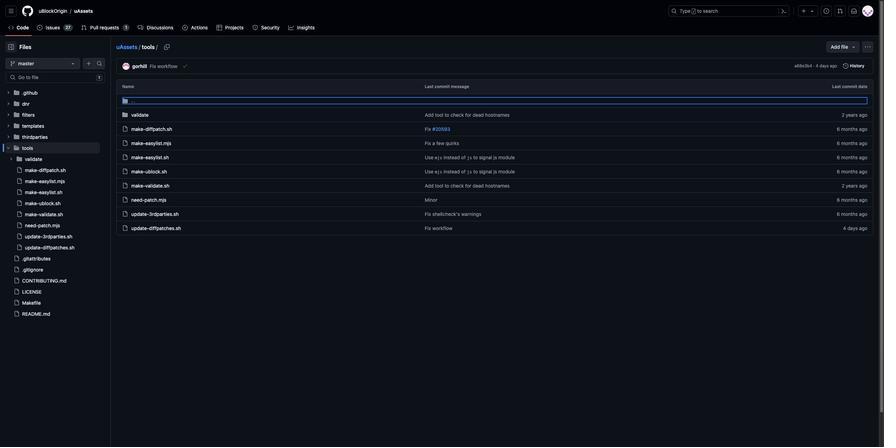Task type: locate. For each thing, give the bounding box(es) containing it.
list
[[36, 6, 665, 17]]

chevron down image
[[6, 146, 10, 150]]

file directory fill image down search icon
[[14, 101, 19, 106]]

collapse file tree tooltip
[[6, 41, 17, 53]]

banner
[[0, 0, 880, 36]]

2 vertical spatial file directory fill image
[[14, 134, 19, 140]]

command palette image
[[782, 8, 787, 14]]

0 vertical spatial triangle down image
[[810, 8, 816, 14]]

2 file directory fill image from the top
[[14, 123, 19, 129]]

0 vertical spatial file directory fill image
[[14, 112, 19, 118]]

file image
[[17, 178, 22, 184], [17, 189, 22, 195], [17, 201, 22, 206], [17, 212, 22, 217], [17, 245, 22, 250], [14, 256, 19, 261], [14, 267, 19, 272], [14, 278, 19, 283], [14, 289, 19, 295], [14, 311, 19, 317]]

git pull request image
[[838, 8, 844, 14]]

directory image
[[122, 112, 128, 118]]

file directory fill image
[[14, 112, 19, 118], [14, 123, 19, 129], [14, 134, 19, 140]]

triangle down image
[[810, 8, 816, 14], [852, 44, 857, 50]]

sidebar expand image
[[8, 44, 14, 50]]

1 vertical spatial file directory fill image
[[14, 101, 19, 106]]

notifications image
[[852, 8, 858, 14]]

triangle down image left 'more options' icon
[[852, 44, 857, 50]]

file image
[[17, 167, 22, 173], [17, 223, 22, 228], [17, 234, 22, 239], [14, 300, 19, 306]]

tree item
[[6, 142, 100, 253]]

play image
[[183, 25, 188, 30]]

sc 9kayk9 0 image
[[122, 98, 128, 104]]

0 horizontal spatial triangle down image
[[810, 8, 816, 14]]

group
[[6, 153, 100, 253]]

file directory fill image down file directory open fill icon at the top of the page
[[17, 156, 22, 162]]

git pull request image
[[81, 25, 87, 30]]

git branch image
[[10, 61, 16, 66]]

files tree
[[6, 87, 100, 319]]

1 vertical spatial file directory fill image
[[14, 123, 19, 129]]

file directory fill image
[[14, 90, 19, 95], [14, 101, 19, 106], [17, 156, 22, 162]]

add file tooltip
[[83, 58, 94, 69]]

gorhill image
[[123, 63, 130, 70]]

1 vertical spatial triangle down image
[[852, 44, 857, 50]]

draggable pane splitter slider
[[110, 36, 112, 447]]

code image
[[8, 25, 14, 30]]

chevron right image
[[6, 91, 10, 95]]

file directory fill image right chevron right icon
[[14, 90, 19, 95]]

0 vertical spatial file directory fill image
[[14, 90, 19, 95]]

chevron right image
[[6, 102, 10, 106], [6, 113, 10, 117], [6, 124, 10, 128], [6, 135, 10, 139], [9, 157, 13, 161]]

Go to file text field
[[18, 72, 93, 83]]

triangle down image left issue opened image
[[810, 8, 816, 14]]

shield image
[[253, 25, 258, 30]]



Task type: vqa. For each thing, say whether or not it's contained in the screenshot.
check ICON
yes



Task type: describe. For each thing, give the bounding box(es) containing it.
homepage image
[[22, 6, 33, 17]]

1 horizontal spatial triangle down image
[[852, 44, 857, 50]]

search image
[[10, 75, 16, 80]]

3 file directory fill image from the top
[[14, 134, 19, 140]]

2 vertical spatial file directory fill image
[[17, 156, 22, 162]]

table image
[[217, 25, 222, 30]]

copy path image
[[164, 44, 170, 50]]

history image
[[844, 63, 849, 69]]

comment discussion image
[[138, 25, 143, 30]]

add file image
[[86, 61, 91, 66]]

this commit closes issue #20593. element
[[425, 126, 432, 132]]

file directory open fill image
[[14, 145, 19, 151]]

check image
[[182, 63, 188, 69]]

search this repository image
[[97, 61, 102, 66]]

1 file directory fill image from the top
[[14, 112, 19, 118]]

more options image
[[866, 44, 871, 50]]

issue opened image
[[824, 8, 830, 14]]

issue opened image
[[37, 25, 43, 30]]

graph image
[[289, 25, 294, 30]]



